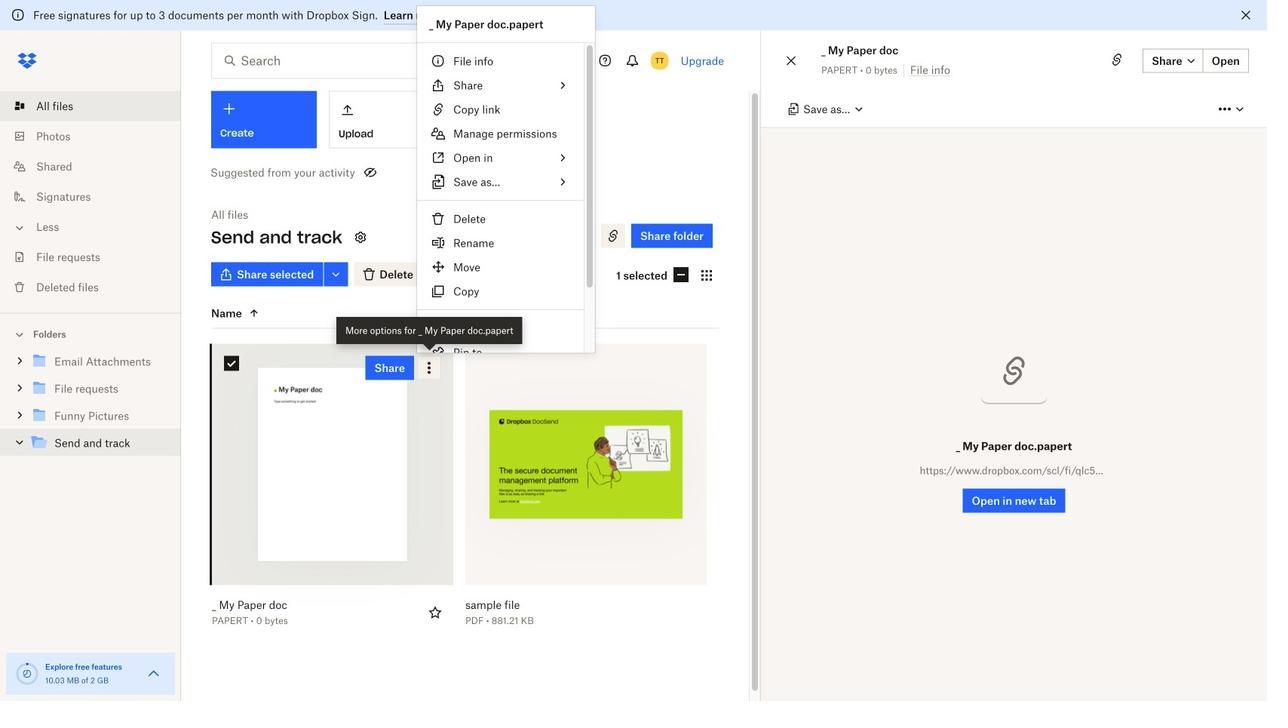 Task type: locate. For each thing, give the bounding box(es) containing it.
10 menu item from the top
[[417, 279, 584, 303]]

9 menu item from the top
[[417, 255, 584, 279]]

alert
[[0, 0, 1268, 31]]

2 menu item from the top
[[417, 73, 584, 97]]

menu item
[[417, 49, 584, 73], [417, 73, 584, 97], [417, 97, 584, 122], [417, 122, 584, 146], [417, 146, 584, 170], [417, 170, 584, 194], [417, 207, 584, 231], [417, 231, 584, 255], [417, 255, 584, 279], [417, 279, 584, 303], [417, 316, 584, 340], [417, 340, 584, 365]]

1 menu item from the top
[[417, 49, 584, 73]]

list
[[0, 82, 181, 313]]

5 menu item from the top
[[417, 146, 584, 170]]

11 menu item from the top
[[417, 316, 584, 340]]

7 menu item from the top
[[417, 207, 584, 231]]

close image
[[783, 52, 801, 70]]

group
[[0, 345, 181, 468]]

dropbox image
[[12, 46, 42, 76]]

column header
[[211, 304, 362, 322]]

list item
[[0, 91, 181, 121]]

3 menu item from the top
[[417, 97, 584, 122]]



Task type: describe. For each thing, give the bounding box(es) containing it.
6 menu item from the top
[[417, 170, 584, 194]]

copy link image
[[1109, 51, 1127, 69]]

less image
[[12, 220, 27, 235]]

12 menu item from the top
[[417, 340, 584, 365]]

file, sample file.pdf row
[[460, 344, 707, 637]]

8 menu item from the top
[[417, 231, 584, 255]]

file, _ my paper doc.papert row
[[206, 344, 454, 637]]

4 menu item from the top
[[417, 122, 584, 146]]



Task type: vqa. For each thing, say whether or not it's contained in the screenshot.
group
yes



